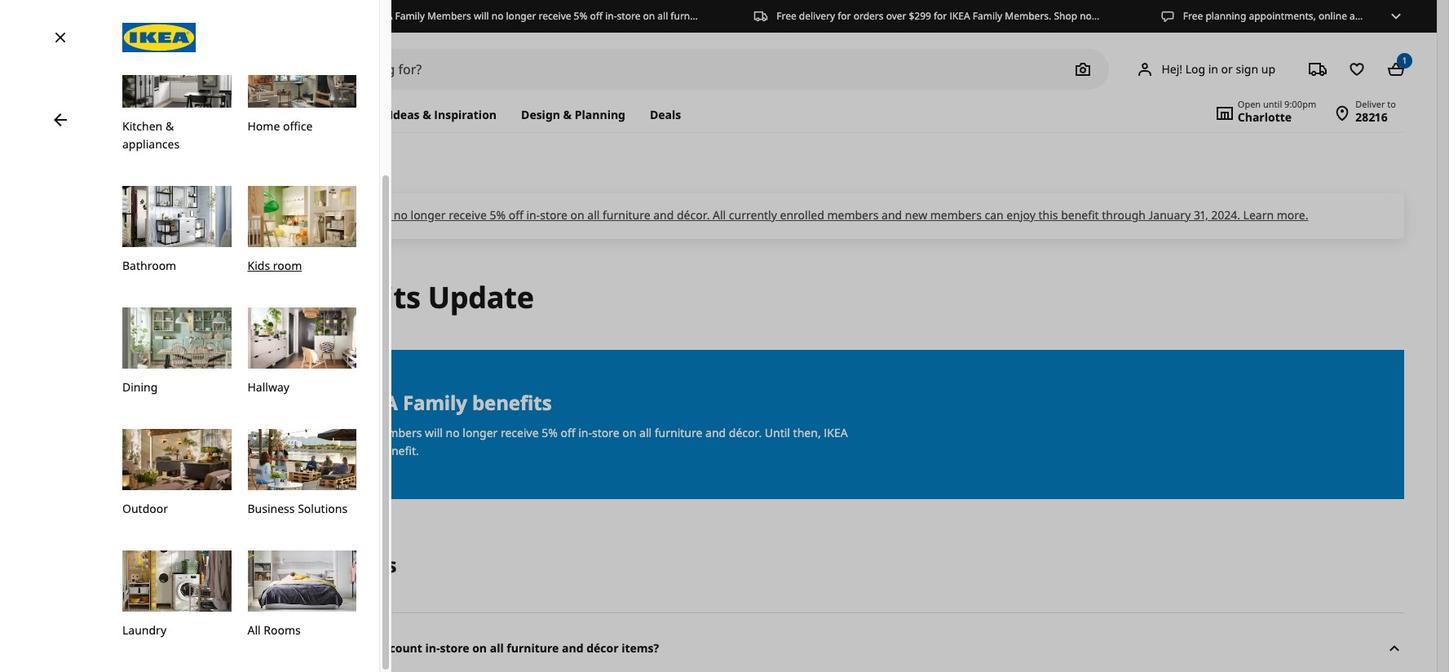 Task type: locate. For each thing, give the bounding box(es) containing it.
0 vertical spatial ikea
[[124, 145, 145, 159]]

family down kitchen at left
[[147, 145, 177, 159]]

frequently asked questions
[[124, 551, 397, 578]]

track order image
[[1302, 53, 1335, 86]]

1 horizontal spatial and
[[882, 207, 903, 223]]

31,
[[1194, 207, 1209, 223]]

all
[[713, 207, 726, 223], [248, 623, 261, 638]]

home accessories
[[199, 107, 302, 122]]

family down kids
[[197, 277, 293, 317]]

ikea down 'bathroom'
[[124, 277, 190, 317]]

benefit
[[1062, 207, 1100, 223]]

0 horizontal spatial members
[[319, 207, 370, 223]]

1 horizontal spatial home
[[248, 118, 280, 134]]

solutions
[[298, 501, 348, 517]]

enrolled
[[780, 207, 825, 223]]

members right enrolled at the top of the page
[[828, 207, 879, 223]]

kitchen & appliances link
[[122, 47, 231, 154]]

business solutions link
[[248, 429, 357, 518]]

business
[[248, 501, 295, 517]]

& right ideas on the top
[[423, 107, 431, 122]]

0 horizontal spatial all
[[248, 623, 261, 638]]

hej! log in or sign up
[[1162, 61, 1276, 76]]

1
[[1403, 55, 1407, 66]]

0 horizontal spatial and
[[654, 207, 674, 223]]

& for design
[[563, 107, 572, 122]]

& inside the kitchen & appliances
[[166, 118, 174, 134]]

2 horizontal spatial members
[[931, 207, 982, 223]]

rooms down asked
[[264, 623, 301, 638]]

log
[[1186, 61, 1206, 76]]

2/1/24,
[[215, 207, 251, 223]]

home left office
[[248, 118, 280, 134]]

rooms
[[326, 107, 365, 122], [264, 623, 301, 638]]

all right décor.
[[713, 207, 726, 223]]

store
[[540, 207, 568, 223]]

enjoy
[[1007, 207, 1036, 223]]

inspiration
[[434, 107, 497, 122]]

currently
[[729, 207, 777, 223]]

and
[[654, 207, 674, 223], [882, 207, 903, 223]]

2 vertical spatial family
[[197, 277, 293, 317]]

0 vertical spatial rooms
[[326, 107, 365, 122]]

1 vertical spatial rooms
[[264, 623, 301, 638]]

business solutions
[[248, 501, 348, 517]]

this
[[1039, 207, 1059, 223]]

furniture
[[603, 207, 651, 223]]

1 link
[[1380, 53, 1413, 86]]

1 horizontal spatial members
[[828, 207, 879, 223]]

home left accessories on the left
[[199, 107, 233, 122]]

2 horizontal spatial &
[[563, 107, 572, 122]]

0 horizontal spatial home
[[199, 107, 233, 122]]

ideas & inspiration link
[[377, 98, 509, 132]]

5%
[[490, 207, 506, 223]]

and left décor.
[[654, 207, 674, 223]]

ikea
[[124, 145, 145, 159], [254, 207, 278, 223], [124, 277, 190, 317]]

and left the 'new' at right
[[882, 207, 903, 223]]

rooms link
[[314, 98, 377, 132]]

members left the can
[[931, 207, 982, 223]]

can
[[985, 207, 1004, 223]]

9:00pm
[[1285, 98, 1317, 110]]

new
[[906, 207, 928, 223]]

no
[[394, 207, 408, 223]]

None search field
[[224, 49, 1110, 90]]

effective
[[167, 207, 212, 223]]

family up room
[[281, 207, 316, 223]]

rooms right office
[[326, 107, 365, 122]]

heading
[[124, 612, 1405, 672]]

open
[[1238, 98, 1261, 110]]

members left will
[[319, 207, 370, 223]]

2 vertical spatial ikea
[[124, 277, 190, 317]]

2 and from the left
[[882, 207, 903, 223]]

ikea family benefits update
[[124, 277, 534, 317]]

1 members from the left
[[319, 207, 370, 223]]

& up appliances
[[166, 118, 174, 134]]

home office
[[248, 118, 313, 134]]

home
[[199, 107, 233, 122], [248, 118, 280, 134]]

deliver
[[1356, 98, 1386, 110]]

& right design
[[563, 107, 572, 122]]

all rooms link
[[248, 551, 357, 640]]

deals link
[[638, 98, 694, 132]]

bathroom
[[122, 258, 176, 274]]

outdoor link
[[122, 429, 231, 518]]

28216
[[1356, 109, 1389, 125]]

deals
[[650, 107, 682, 122]]

laundry
[[122, 623, 166, 638]]

will
[[373, 207, 391, 223]]

deliver to 28216
[[1356, 98, 1397, 125]]

ikea right 2/1/24,
[[254, 207, 278, 223]]

1 vertical spatial ikea
[[254, 207, 278, 223]]

until
[[1264, 98, 1283, 110]]

ikea down kitchen at left
[[124, 145, 145, 159]]

ikea for ikea family benefits update
[[124, 277, 190, 317]]

all
[[588, 207, 600, 223]]

1 horizontal spatial all
[[713, 207, 726, 223]]

1 vertical spatial family
[[281, 207, 316, 223]]

1 and from the left
[[654, 207, 674, 223]]

kitchen & appliances
[[122, 118, 180, 152]]

bathroom link
[[122, 186, 231, 275]]

members
[[319, 207, 370, 223], [828, 207, 879, 223], [931, 207, 982, 223]]

more.
[[1277, 207, 1309, 223]]

dining
[[122, 380, 158, 395]]

benefits
[[301, 277, 421, 317]]

family
[[147, 145, 177, 159], [281, 207, 316, 223], [197, 277, 293, 317]]

all down frequently asked questions
[[248, 623, 261, 638]]

home accessories link
[[187, 98, 314, 132]]

ikea logotype, go to start page image
[[122, 23, 196, 52]]

kids room
[[248, 258, 302, 274]]

1 horizontal spatial &
[[423, 107, 431, 122]]

family for ikea family benefits update
[[197, 277, 293, 317]]

0 horizontal spatial &
[[166, 118, 174, 134]]

home office link
[[248, 47, 357, 136]]

ikea for ikea family
[[124, 145, 145, 159]]

longer
[[411, 207, 446, 223]]

0 vertical spatial family
[[147, 145, 177, 159]]

1 vertical spatial all
[[248, 623, 261, 638]]

1 horizontal spatial rooms
[[326, 107, 365, 122]]

appliances
[[122, 136, 180, 152]]

office
[[283, 118, 313, 134]]



Task type: describe. For each thing, give the bounding box(es) containing it.
hej! log in or sign up link
[[1116, 53, 1296, 86]]

family for ikea family
[[147, 145, 177, 159]]

up
[[1262, 61, 1276, 76]]

2 members from the left
[[828, 207, 879, 223]]

sign
[[1236, 61, 1259, 76]]

to
[[1388, 98, 1397, 110]]

ideas
[[389, 107, 420, 122]]

kids room link
[[248, 186, 357, 275]]

2024.
[[1212, 207, 1241, 223]]

update
[[428, 277, 534, 317]]

effective 2/1/24, ikea family members will no longer receive 5% off in-store on all furniture and décor. all currently enrolled members and new members can enjoy this benefit through january 31, 2024. learn more.
[[167, 207, 1309, 223]]

design & planning
[[521, 107, 626, 122]]

décor.
[[677, 207, 710, 223]]

frequently
[[124, 551, 230, 578]]

charlotte
[[1238, 109, 1292, 125]]

kids
[[248, 258, 270, 274]]

january
[[1149, 207, 1191, 223]]

laundry link
[[122, 551, 231, 640]]

ideas & inspiration
[[389, 107, 497, 122]]

dining link
[[122, 308, 231, 397]]

open until 9:00pm charlotte
[[1238, 98, 1317, 125]]

receive
[[449, 207, 487, 223]]

effective 2/1/24, ikea family members will no longer receive 5% off in-store on all furniture and décor. all currently enrolled members and new members can enjoy this benefit through january 31, 2024. learn more. link
[[167, 207, 1309, 223]]

design
[[521, 107, 560, 122]]

ikea family
[[124, 145, 177, 159]]

design & planning link
[[509, 98, 638, 132]]

& for kitchen
[[166, 118, 174, 134]]

through
[[1103, 207, 1146, 223]]

kitchen
[[122, 118, 163, 134]]

all rooms
[[248, 623, 301, 638]]

outdoor
[[122, 501, 168, 517]]

planning
[[575, 107, 626, 122]]

or
[[1222, 61, 1234, 76]]

hallway
[[248, 380, 290, 395]]

3 members from the left
[[931, 207, 982, 223]]

accessories
[[236, 107, 302, 122]]

products
[[124, 107, 175, 122]]

home for home accessories
[[199, 107, 233, 122]]

products link
[[124, 98, 187, 132]]

in
[[1209, 61, 1219, 76]]

hallway link
[[248, 308, 357, 397]]

room
[[273, 258, 302, 274]]

off
[[509, 207, 524, 223]]

on
[[571, 207, 585, 223]]

favorites image
[[1341, 53, 1374, 86]]

0 horizontal spatial rooms
[[264, 623, 301, 638]]

& for ideas
[[423, 107, 431, 122]]

questions
[[299, 551, 397, 578]]

learn
[[1244, 207, 1275, 223]]

home for home office
[[248, 118, 280, 134]]

ikea family link
[[124, 145, 180, 159]]

hej!
[[1162, 61, 1183, 76]]

in-
[[527, 207, 540, 223]]

0 vertical spatial all
[[713, 207, 726, 223]]

asked
[[235, 551, 294, 578]]



Task type: vqa. For each thing, say whether or not it's contained in the screenshot.
'dining' link
yes



